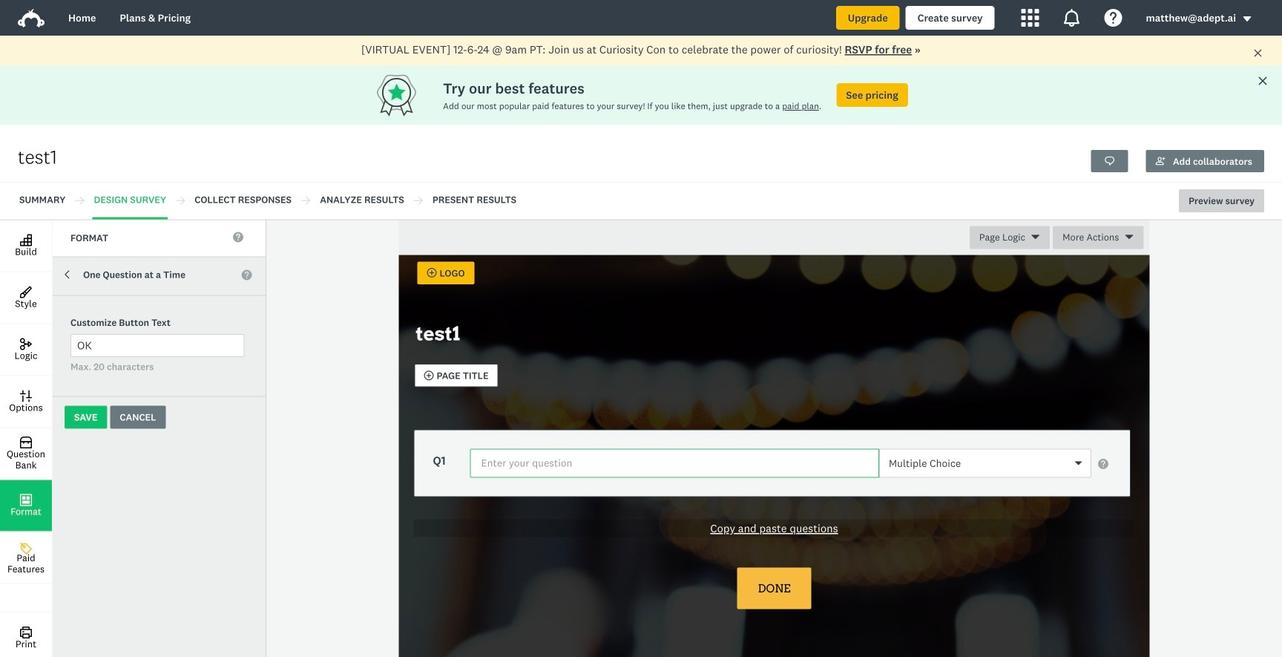 Task type: locate. For each thing, give the bounding box(es) containing it.
2 products icon image from the left
[[1064, 9, 1081, 27]]

0 horizontal spatial products icon image
[[1022, 9, 1040, 27]]

products icon image
[[1022, 9, 1040, 27], [1064, 9, 1081, 27]]

dropdown arrow image
[[1243, 14, 1253, 24]]

x image
[[1254, 48, 1264, 58]]

None text field
[[71, 334, 245, 357]]

1 horizontal spatial products icon image
[[1064, 9, 1081, 27]]



Task type: describe. For each thing, give the bounding box(es) containing it.
help icon image
[[1105, 9, 1123, 27]]

rewards image
[[374, 71, 443, 119]]

1 products icon image from the left
[[1022, 9, 1040, 27]]

surveymonkey logo image
[[18, 9, 45, 28]]



Task type: vqa. For each thing, say whether or not it's contained in the screenshot.
Clone Icon
no



